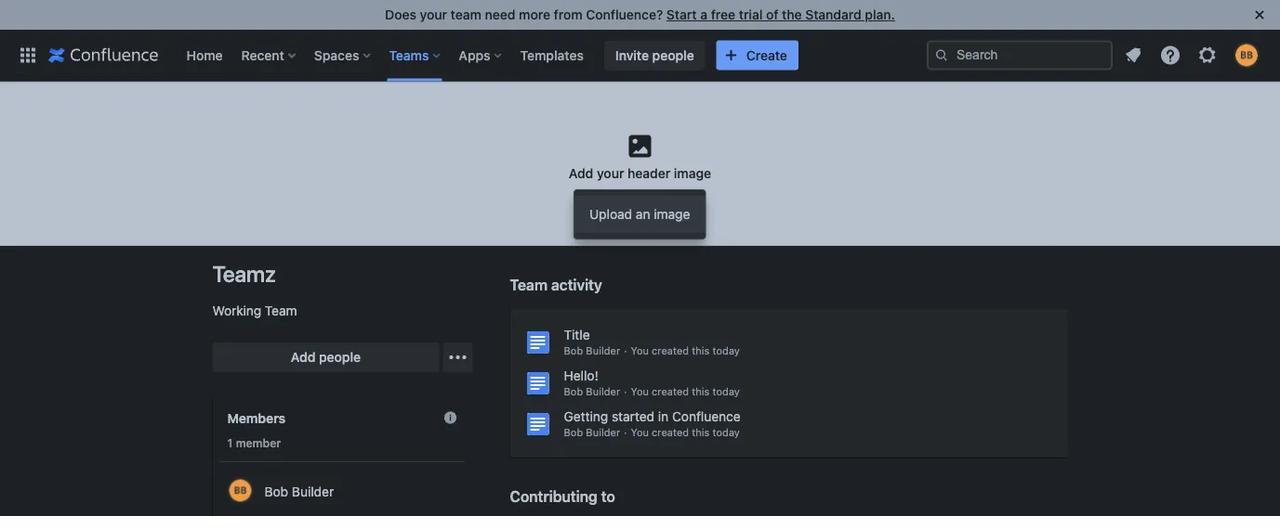 Task type: describe. For each thing, give the bounding box(es) containing it.
this for title
[[692, 345, 710, 358]]

bob builder down member
[[265, 485, 334, 500]]

upload an image button
[[575, 196, 705, 233]]

today for title
[[713, 345, 740, 358]]

builder for title
[[586, 345, 620, 358]]

recent button
[[236, 40, 303, 70]]

bob builder for getting started in confluence
[[564, 427, 620, 439]]

member
[[236, 437, 281, 450]]

working
[[212, 304, 261, 319]]

does
[[385, 7, 416, 22]]

1 member
[[227, 437, 281, 450]]

team activity
[[510, 277, 602, 294]]

today for getting started in confluence
[[713, 427, 740, 439]]

contributing
[[510, 489, 598, 506]]

activity
[[551, 277, 602, 294]]

to
[[601, 489, 615, 506]]

1 vertical spatial team
[[265, 304, 297, 319]]

add your header image
[[569, 166, 711, 181]]

upload an image group
[[575, 191, 705, 239]]

people for add people
[[319, 350, 361, 365]]

bob down member
[[265, 485, 288, 500]]

created for hello!
[[652, 386, 689, 398]]

apps button
[[453, 40, 509, 70]]

people for invite people
[[652, 47, 694, 63]]

plan.
[[865, 7, 895, 22]]

add people button
[[212, 343, 439, 373]]

builder for hello!
[[586, 386, 620, 398]]

members
[[227, 411, 286, 427]]

trial
[[739, 7, 763, 22]]

spaces button
[[309, 40, 378, 70]]

getting
[[564, 410, 608, 425]]

spaces
[[314, 47, 359, 63]]

you for getting started in confluence
[[631, 427, 649, 439]]

teamz
[[212, 261, 276, 287]]

confluence?
[[586, 7, 663, 22]]

the
[[782, 7, 802, 22]]

add your header image button
[[558, 132, 723, 183]]

upload an image
[[589, 207, 690, 222]]

this for hello!
[[692, 386, 710, 398]]

bob builder for hello!
[[564, 386, 620, 398]]

your for team
[[420, 7, 447, 22]]

invite people button
[[604, 40, 705, 70]]

templates link
[[515, 40, 589, 70]]

apps
[[459, 47, 491, 63]]

add people
[[291, 350, 361, 365]]

banner containing home
[[0, 29, 1280, 82]]

started
[[612, 410, 655, 425]]

create button
[[717, 40, 799, 70]]



Task type: vqa. For each thing, say whether or not it's contained in the screenshot.
brought
no



Task type: locate. For each thing, give the bounding box(es) containing it.
image right the header
[[674, 166, 711, 181]]

hello!
[[564, 369, 599, 384]]

today for hello!
[[713, 386, 740, 398]]

1 vertical spatial you
[[631, 386, 649, 398]]

does your team need more from confluence? start a free trial of the standard plan.
[[385, 7, 895, 22]]

add up upload
[[569, 166, 594, 181]]

banner
[[0, 29, 1280, 82]]

templates
[[520, 47, 584, 63]]

bob builder for title
[[564, 345, 620, 358]]

1 horizontal spatial add
[[569, 166, 594, 181]]

2 vertical spatial created
[[652, 427, 689, 439]]

bob down hello!
[[564, 386, 583, 398]]

0 vertical spatial created
[[652, 345, 689, 358]]

0 vertical spatial add
[[569, 166, 594, 181]]

recent
[[241, 47, 284, 63]]

0 horizontal spatial people
[[319, 350, 361, 365]]

2 today from the top
[[713, 386, 740, 398]]

invite
[[615, 47, 649, 63]]

3 you from the top
[[631, 427, 649, 439]]

start a free trial of the standard plan. link
[[667, 7, 895, 22]]

bob builder down title
[[564, 345, 620, 358]]

your left the header
[[597, 166, 624, 181]]

global element
[[11, 29, 927, 81]]

image
[[674, 166, 711, 181], [654, 207, 690, 222]]

2 you from the top
[[631, 386, 649, 398]]

2 vertical spatial you
[[631, 427, 649, 439]]

0 vertical spatial people
[[652, 47, 694, 63]]

today
[[713, 345, 740, 358], [713, 386, 740, 398], [713, 427, 740, 439]]

builder
[[586, 345, 620, 358], [586, 386, 620, 398], [586, 427, 620, 439], [292, 485, 334, 500]]

you created this today
[[631, 345, 740, 358], [631, 386, 740, 398], [631, 427, 740, 439]]

image inside button
[[654, 207, 690, 222]]

1 vertical spatial you created this today
[[631, 386, 740, 398]]

getting started in confluence
[[564, 410, 741, 425]]

settings icon image
[[1197, 44, 1219, 66]]

1 today from the top
[[713, 345, 740, 358]]

your left team
[[420, 7, 447, 22]]

1 this from the top
[[692, 345, 710, 358]]

2 created from the top
[[652, 386, 689, 398]]

teams
[[389, 47, 429, 63]]

bob builder down hello!
[[564, 386, 620, 398]]

a
[[700, 7, 708, 22]]

bob for hello!
[[564, 386, 583, 398]]

add down working team
[[291, 350, 316, 365]]

1 vertical spatial add
[[291, 350, 316, 365]]

1 horizontal spatial people
[[652, 47, 694, 63]]

bob builder down getting
[[564, 427, 620, 439]]

0 vertical spatial team
[[510, 277, 548, 294]]

1 you created this today from the top
[[631, 345, 740, 358]]

2 this from the top
[[692, 386, 710, 398]]

an
[[636, 207, 650, 222]]

header
[[628, 166, 671, 181]]

1 vertical spatial image
[[654, 207, 690, 222]]

add for add your header image
[[569, 166, 594, 181]]

1 horizontal spatial team
[[510, 277, 548, 294]]

image inside dropdown button
[[674, 166, 711, 181]]

people
[[652, 47, 694, 63], [319, 350, 361, 365]]

invite people
[[615, 47, 694, 63]]

your for header
[[597, 166, 624, 181]]

0 vertical spatial image
[[674, 166, 711, 181]]

need
[[485, 7, 516, 22]]

image right an
[[654, 207, 690, 222]]

standard
[[805, 7, 862, 22]]

you
[[631, 345, 649, 358], [631, 386, 649, 398], [631, 427, 649, 439]]

created for getting started in confluence
[[652, 427, 689, 439]]

add for add people
[[291, 350, 316, 365]]

1 vertical spatial today
[[713, 386, 740, 398]]

Search field
[[927, 40, 1113, 70]]

1 created from the top
[[652, 345, 689, 358]]

add inside add your header image dropdown button
[[569, 166, 594, 181]]

team
[[510, 277, 548, 294], [265, 304, 297, 319]]

confluence image
[[48, 44, 159, 66], [48, 44, 159, 66]]

you created this today for hello!
[[631, 386, 740, 398]]

1 vertical spatial this
[[692, 386, 710, 398]]

add inside add people button
[[291, 350, 316, 365]]

you for hello!
[[631, 386, 649, 398]]

add
[[569, 166, 594, 181], [291, 350, 316, 365]]

confluence
[[672, 410, 741, 425]]

bob down getting
[[564, 427, 583, 439]]

in
[[658, 410, 669, 425]]

your
[[420, 7, 447, 22], [597, 166, 624, 181]]

your inside dropdown button
[[597, 166, 624, 181]]

0 horizontal spatial add
[[291, 350, 316, 365]]

1 horizontal spatial your
[[597, 166, 624, 181]]

from
[[554, 7, 583, 22]]

create
[[746, 47, 787, 63]]

search image
[[934, 48, 949, 63]]

0 horizontal spatial your
[[420, 7, 447, 22]]

3 today from the top
[[713, 427, 740, 439]]

of
[[766, 7, 779, 22]]

0 vertical spatial your
[[420, 7, 447, 22]]

people inside global element
[[652, 47, 694, 63]]

help icon image
[[1159, 44, 1182, 66]]

you created this today for title
[[631, 345, 740, 358]]

actions image
[[447, 347, 469, 369]]

created
[[652, 345, 689, 358], [652, 386, 689, 398], [652, 427, 689, 439]]

upload
[[589, 207, 632, 222]]

2 vertical spatial this
[[692, 427, 710, 439]]

1 vertical spatial people
[[319, 350, 361, 365]]

builder for getting started in confluence
[[586, 427, 620, 439]]

3 created from the top
[[652, 427, 689, 439]]

3 you created this today from the top
[[631, 427, 740, 439]]

more
[[519, 7, 550, 22]]

2 vertical spatial you created this today
[[631, 427, 740, 439]]

1 you from the top
[[631, 345, 649, 358]]

1 vertical spatial created
[[652, 386, 689, 398]]

this for getting started in confluence
[[692, 427, 710, 439]]

0 vertical spatial you
[[631, 345, 649, 358]]

0 vertical spatial today
[[713, 345, 740, 358]]

free
[[711, 7, 736, 22]]

you created this today for getting started in confluence
[[631, 427, 740, 439]]

notification icon image
[[1122, 44, 1145, 66]]

this
[[692, 345, 710, 358], [692, 386, 710, 398], [692, 427, 710, 439]]

0 horizontal spatial team
[[265, 304, 297, 319]]

1
[[227, 437, 233, 450]]

home link
[[181, 40, 228, 70]]

bob for title
[[564, 345, 583, 358]]

bob
[[564, 345, 583, 358], [564, 386, 583, 398], [564, 427, 583, 439], [265, 485, 288, 500]]

start
[[667, 7, 697, 22]]

created for title
[[652, 345, 689, 358]]

bob for getting started in confluence
[[564, 427, 583, 439]]

2 you created this today from the top
[[631, 386, 740, 398]]

working team
[[212, 304, 297, 319]]

1 vertical spatial your
[[597, 166, 624, 181]]

team left activity
[[510, 277, 548, 294]]

contributing to
[[510, 489, 615, 506]]

0 vertical spatial this
[[692, 345, 710, 358]]

you for title
[[631, 345, 649, 358]]

home
[[186, 47, 223, 63]]

title
[[564, 328, 590, 343]]

team
[[451, 7, 482, 22]]

3 this from the top
[[692, 427, 710, 439]]

bob builder link
[[220, 474, 465, 511]]

close image
[[1249, 4, 1271, 26]]

2 vertical spatial today
[[713, 427, 740, 439]]

appswitcher icon image
[[17, 44, 39, 66]]

bob down title
[[564, 345, 583, 358]]

0 vertical spatial you created this today
[[631, 345, 740, 358]]

bob builder
[[564, 345, 620, 358], [564, 386, 620, 398], [564, 427, 620, 439], [265, 485, 334, 500]]

teams button
[[383, 40, 448, 70]]

team right working
[[265, 304, 297, 319]]



